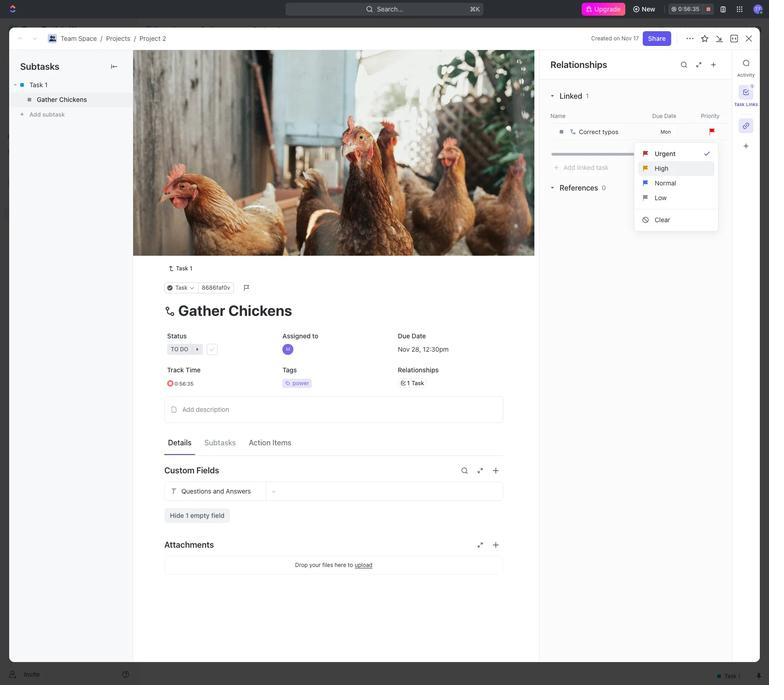 Task type: locate. For each thing, give the bounding box(es) containing it.
2 horizontal spatial add task button
[[697, 56, 736, 70]]

1 horizontal spatial relationships
[[551, 59, 607, 70]]

user group image inside tree
[[9, 180, 16, 185]]

hide for hide
[[477, 107, 489, 114]]

assignees button
[[371, 106, 414, 117]]

add task down calendar
[[247, 129, 271, 136]]

subtasks up "fields"
[[204, 439, 236, 447]]

2 vertical spatial to
[[348, 561, 353, 568]]

description
[[196, 405, 229, 413]]

2 horizontal spatial add task
[[703, 59, 730, 67]]

add down calendar link
[[247, 129, 257, 136]]

correct typos
[[579, 128, 618, 135]]

share button right 17 in the right of the page
[[643, 31, 671, 46]]

1 horizontal spatial team
[[154, 25, 170, 33]]

to left do in the left top of the page
[[170, 217, 178, 224]]

add task button down calendar link
[[236, 128, 275, 139]]

fields
[[196, 466, 219, 475]]

project
[[253, 25, 275, 33], [140, 34, 161, 42], [159, 55, 201, 70]]

inbox
[[22, 63, 38, 71]]

0 vertical spatial projects
[[210, 25, 234, 33]]

0 vertical spatial hide
[[477, 107, 489, 114]]

0 horizontal spatial subtasks
[[20, 61, 59, 72]]

hide inside button
[[477, 107, 489, 114]]

0 horizontal spatial to
[[170, 217, 178, 224]]

0:56:35
[[678, 6, 699, 12]]

2 horizontal spatial to
[[348, 561, 353, 568]]

1 horizontal spatial add task
[[247, 129, 271, 136]]

action
[[249, 439, 271, 447]]

automations
[[690, 25, 729, 33]]

share button down new
[[653, 22, 682, 37]]

1 horizontal spatial user group image
[[146, 27, 152, 32]]

custom fields button
[[164, 459, 503, 481]]

0 horizontal spatial space
[[78, 34, 97, 42]]

1 button up the task links
[[739, 84, 755, 100]]

name
[[551, 112, 566, 119]]

calendar link
[[232, 82, 262, 95]]

inbox link
[[4, 60, 133, 75]]

add description button
[[168, 402, 500, 417]]

upgrade link
[[582, 3, 625, 16]]

task 2
[[185, 176, 205, 183]]

space for team space / projects / project 2
[[78, 34, 97, 42]]

hide inside "custom fields" element
[[170, 511, 184, 519]]

0 vertical spatial share
[[658, 25, 676, 33]]

linked 1
[[560, 92, 589, 100]]

share down new button at the right top of the page
[[658, 25, 676, 33]]

1 vertical spatial relationships
[[398, 366, 439, 374]]

team
[[154, 25, 170, 33], [61, 34, 77, 42]]

1 horizontal spatial add task button
[[236, 128, 275, 139]]

17
[[633, 35, 639, 42]]

1
[[45, 81, 48, 89], [751, 84, 753, 89], [586, 92, 589, 100], [201, 160, 204, 167], [214, 160, 217, 167], [215, 176, 218, 183], [190, 265, 192, 272], [407, 379, 410, 386], [186, 511, 189, 519]]

0 horizontal spatial user group image
[[9, 180, 16, 185]]

1 horizontal spatial task 1 link
[[164, 263, 196, 274]]

1 vertical spatial hide
[[170, 511, 184, 519]]

1 vertical spatial 1 button
[[206, 159, 218, 168]]

user group image left team space
[[146, 27, 152, 32]]

1 horizontal spatial space
[[172, 25, 190, 33]]

details button
[[164, 434, 195, 451]]

1 horizontal spatial project 2
[[253, 25, 281, 33]]

0 horizontal spatial team
[[61, 34, 77, 42]]

spaces
[[7, 149, 27, 156]]

references 0
[[560, 184, 606, 192]]

Search tasks... text field
[[655, 104, 747, 118]]

to do
[[170, 217, 188, 224]]

add task for the topmost add task button
[[703, 59, 730, 67]]

field
[[211, 511, 225, 519]]

subtasks inside button
[[204, 439, 236, 447]]

subtasks down home
[[20, 61, 59, 72]]

0 vertical spatial 1 button
[[739, 84, 755, 100]]

1 inside the linked 1
[[586, 92, 589, 100]]

add task for the bottom add task button
[[185, 191, 212, 199]]

empty
[[190, 511, 210, 519]]

1 vertical spatial team
[[61, 34, 77, 42]]

Edit task name text field
[[164, 301, 503, 319]]

0 vertical spatial space
[[172, 25, 190, 33]]

custom fields element
[[164, 481, 503, 523]]

list
[[635, 146, 718, 227]]

to right assigned
[[312, 332, 318, 340]]

0 vertical spatial task 1 link
[[9, 78, 133, 92]]

table
[[279, 85, 295, 93]]

high button
[[638, 161, 714, 176]]

to
[[170, 217, 178, 224], [312, 332, 318, 340], [348, 561, 353, 568]]

2 vertical spatial add task
[[185, 191, 212, 199]]

add task button down "task 2"
[[181, 190, 216, 201]]

0 horizontal spatial task 1 link
[[9, 78, 133, 92]]

to right here
[[348, 561, 353, 568]]

files
[[322, 561, 333, 568]]

1 vertical spatial add task button
[[236, 128, 275, 139]]

hide button
[[473, 106, 492, 117]]

1 vertical spatial subtasks
[[204, 439, 236, 447]]

0 vertical spatial team
[[154, 25, 170, 33]]

tree
[[4, 160, 133, 284]]

action items button
[[245, 434, 295, 451]]

0 horizontal spatial hide
[[170, 511, 184, 519]]

1 vertical spatial space
[[78, 34, 97, 42]]

2 vertical spatial 1 button
[[206, 175, 219, 184]]

0 vertical spatial project 2
[[253, 25, 281, 33]]

1 button inside task sidebar navigation tab list
[[739, 84, 755, 100]]

gather
[[37, 96, 57, 103]]

do
[[180, 217, 188, 224]]

2
[[277, 25, 281, 33], [162, 34, 166, 42], [203, 55, 211, 70], [218, 129, 221, 136], [201, 176, 205, 183], [198, 217, 202, 224]]

1 horizontal spatial hide
[[477, 107, 489, 114]]

space
[[172, 25, 190, 33], [78, 34, 97, 42]]

0 vertical spatial relationships
[[551, 59, 607, 70]]

hide
[[477, 107, 489, 114], [170, 511, 184, 519]]

hide for hide 1 empty field
[[170, 511, 184, 519]]

space for team space
[[172, 25, 190, 33]]

assigned
[[283, 332, 311, 340]]

add task button down automations button
[[697, 56, 736, 70]]

0 horizontal spatial add task button
[[181, 190, 216, 201]]

task
[[717, 59, 730, 67], [29, 81, 43, 89], [734, 101, 745, 107], [259, 129, 271, 136], [185, 160, 199, 167], [185, 176, 199, 183], [199, 191, 212, 199], [176, 265, 188, 272], [411, 379, 424, 386]]

add task down "task 2"
[[185, 191, 212, 199]]

1 button down progress
[[206, 159, 218, 168]]

0 vertical spatial user group image
[[146, 27, 152, 32]]

task inside tab list
[[734, 101, 745, 107]]

team space link
[[143, 24, 193, 35], [61, 34, 97, 42]]

1 vertical spatial task 1
[[185, 160, 204, 167]]

projects
[[210, 25, 234, 33], [106, 34, 130, 42]]

2 vertical spatial task 1
[[176, 265, 192, 272]]

projects link
[[198, 24, 236, 35], [106, 34, 130, 42]]

user group image
[[146, 27, 152, 32], [9, 180, 16, 185]]

and
[[213, 487, 224, 495]]

0 horizontal spatial projects
[[106, 34, 130, 42]]

1 vertical spatial add task
[[247, 129, 271, 136]]

share button
[[653, 22, 682, 37], [643, 31, 671, 46]]

0 vertical spatial add task
[[703, 59, 730, 67]]

0 horizontal spatial projects link
[[106, 34, 130, 42]]

custom
[[164, 466, 194, 475]]

team for team space
[[154, 25, 170, 33]]

1 horizontal spatial projects
[[210, 25, 234, 33]]

add task button
[[697, 56, 736, 70], [236, 128, 275, 139], [181, 190, 216, 201]]

upload button
[[355, 562, 372, 568]]

relationships up 1 task
[[398, 366, 439, 374]]

share right 17 in the right of the page
[[648, 34, 666, 42]]

add task down automations button
[[703, 59, 730, 67]]

gather chickens
[[37, 96, 87, 103]]

8686faf0v
[[202, 284, 230, 291]]

search...
[[377, 5, 403, 13]]

typos
[[602, 128, 618, 135]]

track time
[[167, 366, 201, 374]]

here
[[335, 561, 346, 568]]

1 vertical spatial user group image
[[9, 180, 16, 185]]

user group image down spaces
[[9, 180, 16, 185]]

1 vertical spatial to
[[312, 332, 318, 340]]

0 horizontal spatial project 2 link
[[140, 34, 166, 42]]

0 vertical spatial add task button
[[697, 56, 736, 70]]

0 horizontal spatial add task
[[185, 191, 212, 199]]

0 horizontal spatial project 2
[[159, 55, 214, 70]]

task 1 link
[[9, 78, 133, 92], [164, 263, 196, 274]]

0 vertical spatial subtasks
[[20, 61, 59, 72]]

1 button right "task 2"
[[206, 175, 219, 184]]

relationships up the linked 1
[[551, 59, 607, 70]]

assigned to
[[283, 332, 318, 340]]

correct typos link
[[568, 124, 641, 140]]

1 horizontal spatial to
[[312, 332, 318, 340]]

1 horizontal spatial subtasks
[[204, 439, 236, 447]]

0 vertical spatial project
[[253, 25, 275, 33]]

invite
[[24, 670, 40, 678]]

2 vertical spatial project
[[159, 55, 201, 70]]

1 vertical spatial share
[[648, 34, 666, 42]]

task links
[[734, 101, 758, 107]]

add left description
[[182, 405, 194, 413]]



Task type: vqa. For each thing, say whether or not it's contained in the screenshot.
pm
no



Task type: describe. For each thing, give the bounding box(es) containing it.
1 button for 2
[[206, 175, 219, 184]]

sidebar navigation
[[0, 18, 137, 685]]

home link
[[4, 45, 133, 59]]

high
[[655, 164, 669, 172]]

in
[[170, 129, 176, 136]]

gather chickens link
[[9, 92, 133, 107]]

created
[[591, 35, 612, 42]]

clear
[[655, 216, 670, 224]]

progress
[[178, 129, 207, 136]]

normal button
[[638, 176, 714, 191]]

team space / projects / project 2
[[61, 34, 166, 42]]

links
[[746, 101, 758, 107]]

new
[[642, 5, 655, 13]]

1 horizontal spatial team space link
[[143, 24, 193, 35]]

task sidebar content section
[[539, 50, 769, 662]]

references
[[560, 184, 598, 192]]

assignees
[[383, 107, 410, 114]]

linked
[[560, 92, 582, 100]]

drop your files here to upload
[[295, 561, 372, 568]]

clear button
[[638, 213, 714, 227]]

1 vertical spatial project
[[140, 34, 161, 42]]

2 vertical spatial add task button
[[181, 190, 216, 201]]

tree inside sidebar navigation
[[4, 160, 133, 284]]

1 button for 1
[[206, 159, 218, 168]]

add down automations button
[[703, 59, 715, 67]]

add description
[[182, 405, 229, 413]]

questions and answers
[[181, 487, 251, 495]]

upgrade
[[594, 5, 621, 13]]

1 inside task sidebar navigation tab list
[[751, 84, 753, 89]]

due date
[[398, 332, 426, 340]]

task sidebar navigation tab list
[[734, 56, 758, 153]]

track
[[167, 366, 184, 374]]

low button
[[638, 191, 714, 205]]

1 horizontal spatial projects link
[[198, 24, 236, 35]]

subtasks button
[[201, 434, 240, 451]]

docs link
[[4, 76, 133, 90]]

0 vertical spatial task 1
[[29, 81, 48, 89]]

list containing urgent
[[635, 146, 718, 227]]

1 inside "custom fields" element
[[186, 511, 189, 519]]

tags
[[283, 366, 297, 374]]

dashboards link
[[4, 91, 133, 106]]

table link
[[277, 82, 295, 95]]

upload
[[355, 562, 372, 568]]

correct
[[579, 128, 601, 135]]

team for team space / projects / project 2
[[61, 34, 77, 42]]

add inside button
[[182, 405, 194, 413]]

board link
[[169, 82, 189, 95]]

drop
[[295, 561, 308, 568]]

low
[[655, 194, 667, 202]]

8686faf0v button
[[198, 282, 234, 293]]

status
[[167, 332, 187, 340]]

items
[[272, 439, 291, 447]]

gantt link
[[310, 82, 329, 95]]

dashboards
[[22, 95, 58, 102]]

favorites button
[[4, 131, 35, 142]]

0 vertical spatial to
[[170, 217, 178, 224]]

0 horizontal spatial relationships
[[398, 366, 439, 374]]

user group image
[[49, 36, 56, 41]]

0:56:35 button
[[669, 4, 714, 15]]

team space
[[154, 25, 190, 33]]

attachments button
[[164, 534, 503, 556]]

add down "task 2"
[[185, 191, 197, 199]]

0
[[602, 184, 606, 191]]

due
[[398, 332, 410, 340]]

to inside drop your files here to upload
[[348, 561, 353, 568]]

gantt
[[312, 85, 329, 93]]

0 horizontal spatial team space link
[[61, 34, 97, 42]]

1 horizontal spatial project 2 link
[[242, 24, 283, 35]]

attachments
[[164, 540, 214, 550]]

time
[[186, 366, 201, 374]]

list
[[206, 85, 217, 93]]

⌘k
[[470, 5, 480, 13]]

in progress
[[170, 129, 207, 136]]

favorites
[[7, 133, 32, 140]]

urgent
[[655, 150, 676, 157]]

home
[[22, 48, 40, 56]]

1 task
[[407, 379, 424, 386]]

normal
[[655, 179, 676, 187]]

answers
[[226, 487, 251, 495]]

docs
[[22, 79, 37, 87]]

your
[[309, 561, 321, 568]]

activity
[[737, 72, 755, 78]]

on
[[613, 35, 620, 42]]

1 vertical spatial project 2
[[159, 55, 214, 70]]

1 vertical spatial task 1 link
[[164, 263, 196, 274]]

created on nov 17
[[591, 35, 639, 42]]

1 vertical spatial projects
[[106, 34, 130, 42]]

chickens
[[59, 96, 87, 103]]

action items
[[249, 439, 291, 447]]

relationships inside 'task sidebar content' section
[[551, 59, 607, 70]]

urgent button
[[638, 146, 714, 161]]

new button
[[629, 2, 661, 17]]

date
[[412, 332, 426, 340]]

list link
[[204, 82, 217, 95]]

nov
[[622, 35, 632, 42]]

custom fields
[[164, 466, 219, 475]]

hide 1 empty field
[[170, 511, 225, 519]]



